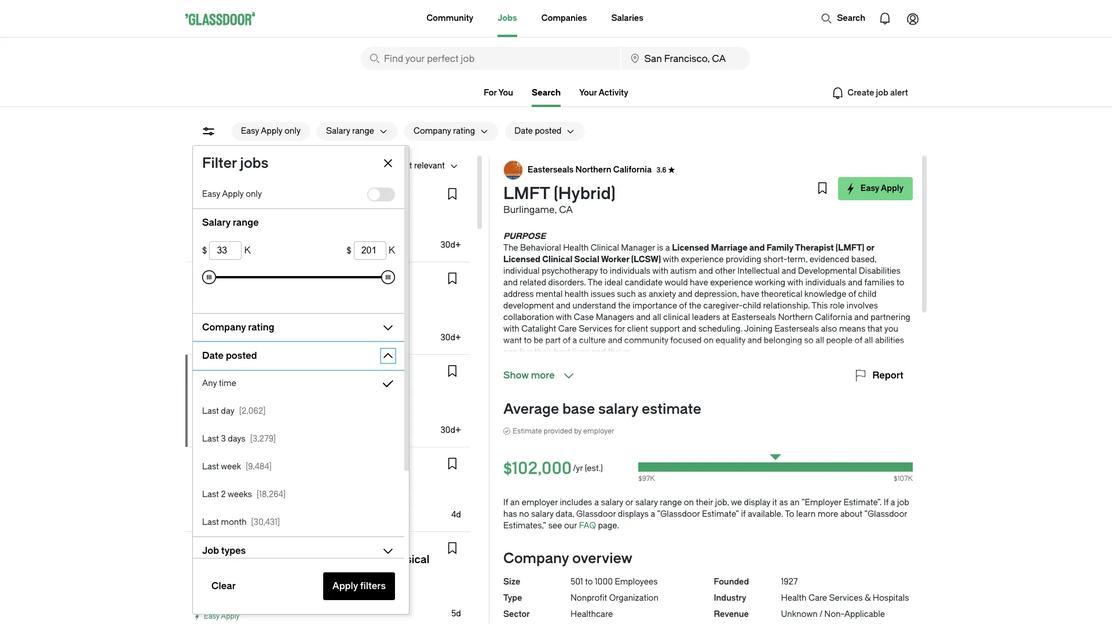 Task type: describe. For each thing, give the bounding box(es) containing it.
a left job
[[891, 498, 895, 508]]

1 the from the left
[[618, 301, 631, 311]]

report
[[872, 370, 904, 381]]

date posted button
[[193, 347, 376, 365]]

apply inside button
[[881, 184, 904, 193]]

abilities
[[875, 336, 904, 346]]

day
[[221, 407, 234, 416]]

1 horizontal spatial easterseals northern california logo image
[[504, 161, 522, 180]]

last 2 weeks [18,264]
[[202, 490, 286, 500]]

meridian home health
[[195, 542, 284, 552]]

to right 501
[[585, 577, 593, 587]]

it
[[772, 498, 777, 508]]

and down involves
[[854, 313, 869, 323]]

(employer inside san francisco, ca $90k (employer est.) easy apply
[[217, 500, 256, 510]]

on inside if an employer includes a salary or salary range on their job, we display it as an "employer estimate".  if a job has no salary data, glassdoor displays a "glassdoor estimate" if available.  to learn more about "glassdoor estimates," see our
[[684, 498, 694, 508]]

1 vertical spatial care
[[809, 594, 827, 603]]

francisco, up sports
[[240, 161, 280, 171]]

for you link
[[484, 88, 513, 98]]

easterseals up so
[[774, 324, 819, 334]]

(lmft)
[[836, 243, 864, 253]]

salaries link
[[611, 0, 643, 37]]

joining
[[744, 324, 772, 334]]

a right is at the right top of page
[[665, 243, 670, 253]]

company up size on the bottom of the page
[[503, 551, 569, 567]]

2 $ from the left
[[347, 245, 351, 256]]

only inside button
[[284, 126, 301, 136]]

apply inside san francisco, ca per hour easy apply
[[221, 244, 240, 252]]

francisco, for orthocare
[[212, 216, 252, 226]]

0 horizontal spatial all
[[653, 313, 661, 323]]

easterseals northern california logo image inside jobs list element
[[195, 365, 214, 383]]

easy inside san francisco, ca per hour easy apply
[[204, 244, 219, 252]]

size
[[503, 577, 520, 587]]

electric
[[252, 276, 282, 286]]

estimate
[[513, 427, 542, 436]]

part
[[545, 336, 561, 346]]

filter jobs
[[202, 155, 269, 171]]

posted for date posted dropdown button
[[535, 126, 561, 136]]

easterseals northern california 3.6 ★ for the rightmost easterseals northern california logo
[[528, 165, 675, 175]]

san francisco, ca $90k (employer est.) easy apply
[[195, 486, 274, 522]]

date posted for date posted popup button
[[202, 350, 257, 361]]

managers
[[596, 313, 634, 323]]

2 "glassdoor from the left
[[864, 510, 907, 520]]

purpose
[[503, 232, 546, 242]]

health for homeassist
[[271, 458, 297, 467]]

easterseals northern california 3.6 ★ for easterseals northern california logo inside jobs list element
[[219, 369, 366, 379]]

& inside jobs list element
[[238, 188, 245, 197]]

2 an from the left
[[790, 498, 800, 508]]

to left 'be'
[[524, 336, 532, 346]]

mission electric company logo image
[[195, 272, 214, 291]]

2 vertical spatial services
[[829, 594, 863, 603]]

meridian
[[195, 542, 229, 552]]

salary inside dropdown button
[[326, 126, 350, 136]]

1 if from the left
[[503, 498, 508, 508]]

and down health
[[556, 301, 570, 311]]

estimates,"
[[503, 521, 546, 531]]

employer inside if an employer includes a salary or salary range on their job, we display it as an "employer estimate".  if a job has no salary data, glassdoor displays a "glassdoor estimate" if available.  to learn more about "glassdoor estimates," see our
[[522, 498, 558, 508]]

1 vertical spatial experience
[[710, 278, 753, 288]]

date for date posted popup button
[[202, 350, 224, 361]]

1 vertical spatial salary range
[[202, 217, 259, 228]]

home for homeassist
[[245, 458, 269, 467]]

(employer inside san francisco, ca (employer est.)
[[296, 599, 335, 609]]

organization
[[609, 594, 658, 603]]

[9,484]
[[246, 462, 272, 472]]

salary range inside dropdown button
[[326, 126, 374, 136]]

clinical inside licensed marriage and family therapist (lmft) or licensed clinical social worker (lcsw)
[[542, 255, 572, 265]]

san for orthocare
[[195, 216, 210, 226]]

job
[[202, 546, 219, 557]]

learn
[[796, 510, 816, 520]]

0 vertical spatial 3.6
[[656, 166, 666, 174]]

about
[[840, 510, 862, 520]]

a up "glassdoor"
[[594, 498, 599, 508]]

2 k from the left
[[388, 245, 395, 256]]

none field search keyword
[[361, 47, 620, 70]]

30d+ for mission electric company
[[440, 333, 461, 343]]

1 horizontal spatial &
[[865, 594, 871, 603]]

ca inside san francisco, ca (employer est.)
[[254, 585, 266, 595]]

time
[[219, 379, 236, 389]]

1 horizontal spatial individuals
[[805, 278, 846, 288]]

★ for united states $100k (employer est.)
[[338, 277, 345, 286]]

of up involves
[[848, 290, 856, 299]]

and up the focused
[[682, 324, 696, 334]]

with left case
[[556, 313, 572, 323]]

salary right base
[[598, 401, 638, 418]]

★ for burlingame, ca $97k - $107k (employer est.) easy apply
[[359, 370, 366, 378]]

california for the rightmost easterseals northern california logo
[[613, 165, 652, 175]]

salary up see
[[531, 510, 554, 520]]

working
[[755, 278, 785, 288]]

1 k from the left
[[244, 245, 251, 256]]

health care services & hospitals
[[781, 594, 909, 603]]

0 vertical spatial clinical
[[591, 243, 619, 253]]

easy apply only inside easy apply only button
[[241, 126, 301, 136]]

anxiety
[[649, 290, 676, 299]]

easy apply only element
[[367, 188, 395, 202]]

developmental
[[798, 266, 857, 276]]

san right 40,699
[[223, 161, 238, 171]]

easy apply for 5d
[[204, 613, 240, 621]]

california inside with experience providing short-term, evidenced based, individual psychotherapy to individuals with autism and other intellectual and developmental disabilities and related disorders. the ideal candidate would have experience working with individuals and families to address mental health issues such as anxiety and depression, have theoretical knowledge of child development and understand the importance of the caregiver-child relationship. this role involves collaboration with case managers and all clinical leaders at easterseals northern california and partnering with catalight care services for client support and scheduling. joining easterseals also means that you want to be part of a culture and community focused on equality and belonging so all people of all abilities can live their best lives and thrive.
[[815, 313, 852, 323]]

easy inside button
[[861, 184, 879, 193]]

easy inside button
[[241, 126, 259, 136]]

the inside with experience providing short-term, evidenced based, individual psychotherapy to individuals with autism and other intellectual and developmental disabilities and related disorders. the ideal candidate would have experience working with individuals and families to address mental health issues such as anxiety and depression, have theoretical knowledge of child development and understand the importance of the caregiver-child relationship. this role involves collaboration with case managers and all clinical leaders at easterseals northern california and partnering with catalight care services for client support and scheduling. joining easterseals also means that you want to be part of a culture and community focused on equality and belonging so all people of all abilities can live their best lives and thrive.
[[588, 278, 603, 288]]

2 the from the left
[[689, 301, 701, 311]]

northern for the rightmost easterseals northern california logo
[[575, 165, 611, 175]]

services inside with experience providing short-term, evidenced based, individual psychotherapy to individuals with autism and other intellectual and developmental disabilities and related disorders. the ideal candidate would have experience working with individuals and families to address mental health issues such as anxiety and depression, have theoretical knowledge of child development and understand the importance of the caregiver-child relationship. this role involves collaboration with case managers and all clinical leaders at easterseals northern california and partnering with catalight care services for client support and scheduling. joining easterseals also means that you want to be part of a culture and community focused on equality and belonging so all people of all abilities can live their best lives and thrive.
[[579, 324, 612, 334]]

and down for
[[608, 336, 622, 346]]

care inside with experience providing short-term, evidenced based, individual psychotherapy to individuals with autism and other intellectual and developmental disabilities and related disorders. the ideal candidate would have experience working with individuals and families to address mental health issues such as anxiety and depression, have theoretical knowledge of child development and understand the importance of the caregiver-child relationship. this role involves collaboration with case managers and all clinical leaders at easterseals northern california and partnering with catalight care services for client support and scheduling. joining easterseals also means that you want to be part of a culture and community focused on equality and belonging so all people of all abilities can live their best lives and thrive.
[[558, 324, 577, 334]]

related
[[520, 278, 546, 288]]

and down would on the right top of page
[[678, 290, 692, 299]]

worker
[[601, 255, 629, 265]]

catalight
[[521, 324, 556, 334]]

ca inside san francisco, ca per hour easy apply
[[254, 216, 266, 226]]

united states $100k (employer est.)
[[195, 309, 277, 332]]

scheduling.
[[698, 324, 742, 334]]

1 "glassdoor from the left
[[657, 510, 700, 520]]

a inside with experience providing short-term, evidenced based, individual psychotherapy to individuals with autism and other intellectual and developmental disabilities and related disorders. the ideal candidate would have experience working with individuals and families to address mental health issues such as anxiety and depression, have theoretical knowledge of child development and understand the importance of the caregiver-child relationship. this role involves collaboration with case managers and all clinical leaders at easterseals northern california and partnering with catalight care services for client support and scheduling. joining easterseals also means that you want to be part of a culture and community focused on equality and belonging so all people of all abilities can live their best lives and thrive.
[[572, 336, 577, 346]]

francisco, for homeassist
[[212, 486, 252, 496]]

health for the
[[563, 243, 589, 253]]

disorders.
[[548, 278, 586, 288]]

their inside with experience providing short-term, evidenced based, individual psychotherapy to individuals with autism and other intellectual and developmental disabilities and related disorders. the ideal candidate would have experience working with individuals and families to address mental health issues such as anxiety and depression, have theoretical knowledge of child development and understand the importance of the caregiver-child relationship. this role involves collaboration with case managers and all clinical leaders at easterseals northern california and partnering with catalight care services for client support and scheduling. joining easterseals also means that you want to be part of a culture and community focused on equality and belonging so all people of all abilities can live their best lives and thrive.
[[534, 348, 552, 357]]

1 vertical spatial $97k
[[638, 475, 655, 483]]

candidate
[[625, 278, 663, 288]]

0 horizontal spatial individuals
[[610, 266, 650, 276]]

last day [2,062]
[[202, 407, 266, 416]]

[3,279]
[[250, 434, 276, 444]]

and down the 'culture' at the right bottom of page
[[591, 348, 606, 357]]

0 vertical spatial ★
[[668, 166, 675, 174]]

1 vertical spatial have
[[741, 290, 759, 299]]

last for last day [2,062]
[[202, 407, 219, 416]]

salary up displays
[[635, 498, 658, 508]]

2 horizontal spatial all
[[864, 336, 873, 346]]

provided
[[544, 427, 572, 436]]

home for meridian
[[231, 542, 256, 552]]

[2,062]
[[239, 407, 266, 416]]

leaders
[[692, 313, 720, 323]]

other
[[715, 266, 735, 276]]

want
[[503, 336, 522, 346]]

0 horizontal spatial range
[[233, 217, 259, 228]]

you
[[498, 88, 513, 98]]

report button
[[854, 369, 904, 383]]

jobs link
[[498, 0, 517, 37]]

0 horizontal spatial only
[[246, 189, 262, 199]]

easy inside burlingame, ca $97k - $107k (employer est.) easy apply
[[204, 429, 219, 437]]

that
[[867, 324, 882, 334]]

Search keyword field
[[361, 47, 620, 70]]

their inside if an employer includes a salary or salary range on their job, we display it as an "employer estimate".  if a job has no salary data, glassdoor displays a "glassdoor estimate" if available.  to learn more about "glassdoor estimates," see our
[[696, 498, 713, 508]]

and down term,
[[782, 266, 796, 276]]

0 horizontal spatial search
[[532, 88, 561, 98]]

company inside dropdown button
[[202, 322, 246, 333]]

posted for date posted popup button
[[226, 350, 257, 361]]

1 vertical spatial child
[[743, 301, 761, 311]]

range inside if an employer includes a salary or salary range on their job, we display it as an "employer estimate".  if a job has no salary data, glassdoor displays a "glassdoor estimate" if available.  to learn more about "glassdoor estimates," see our
[[660, 498, 682, 508]]

40,699 san francisco, ca jobs
[[195, 161, 312, 171]]

last for last 3 days [3,279]
[[202, 434, 219, 444]]

0 vertical spatial licensed
[[672, 243, 709, 253]]

based,
[[851, 255, 876, 265]]

salary range button
[[317, 122, 374, 141]]

501
[[570, 577, 583, 587]]

weeks
[[228, 490, 252, 500]]

1 horizontal spatial jobs
[[296, 161, 312, 171]]

with up theoretical
[[787, 278, 803, 288]]

psychotherapy
[[542, 266, 598, 276]]

collaboration
[[503, 313, 554, 323]]

apply inside burlingame, ca $97k - $107k (employer est.) easy apply
[[221, 429, 240, 437]]

1 horizontal spatial child
[[858, 290, 876, 299]]

salary up "glassdoor"
[[601, 498, 623, 508]]

family
[[767, 243, 793, 253]]

ca up physical
[[282, 161, 294, 171]]

0 horizontal spatial the
[[503, 243, 518, 253]]

a right displays
[[651, 510, 655, 520]]

estimate"
[[702, 510, 739, 520]]

address
[[503, 290, 534, 299]]

close filter menu image
[[381, 156, 395, 170]]

with experience providing short-term, evidenced based, individual psychotherapy to individuals with autism and other intellectual and developmental disabilities and related disorders. the ideal candidate would have experience working with individuals and families to address mental health issues such as anxiety and depression, have theoretical knowledge of child development and understand the importance of the caregiver-child relationship. this role involves collaboration with case managers and all clinical leaders at easterseals northern california and partnering with catalight care services for client support and scheduling. joining easterseals also means that you want to be part of a culture and community focused on equality and belonging so all people of all abilities can live their best lives and thrive.
[[503, 255, 910, 357]]

orthocare
[[195, 188, 236, 197]]

as inside if an employer includes a salary or salary range on their job, we display it as an "employer estimate".  if a job has no salary data, glassdoor displays a "glassdoor estimate" if available.  to learn more about "glassdoor estimates," see our
[[779, 498, 788, 508]]

(employer inside burlingame, ca $97k - $107k (employer est.) easy apply
[[246, 415, 286, 425]]

1 horizontal spatial employer
[[583, 427, 614, 436]]

easterseals inside jobs list element
[[219, 369, 265, 379]]

activity
[[599, 88, 628, 98]]

1 vertical spatial licensed
[[503, 255, 540, 265]]

san francisco, ca (employer est.)
[[195, 585, 353, 609]]

burlingame, inside lmft (hybrid) burlingame, ca
[[503, 204, 557, 215]]

3
[[221, 434, 226, 444]]

1 vertical spatial easy apply only
[[202, 189, 262, 199]]

filter
[[202, 155, 237, 171]]

issues
[[591, 290, 615, 299]]

$102,000 /yr (est.)
[[503, 459, 603, 478]]

rating for company rating popup button
[[453, 126, 475, 136]]

open filter menu image
[[202, 125, 215, 138]]

physical
[[275, 188, 308, 197]]

would
[[665, 278, 688, 288]]

ca inside san francisco, ca $90k (employer est.) easy apply
[[254, 486, 266, 496]]

and down joining
[[747, 336, 762, 346]]

of up the clinical
[[679, 301, 687, 311]]

date posted for date posted dropdown button
[[514, 126, 561, 136]]

of up best
[[563, 336, 570, 346]]

nonprofit organization
[[570, 594, 658, 603]]

5d
[[451, 609, 461, 619]]

$97k inside burlingame, ca $97k - $107k (employer est.) easy apply
[[195, 415, 214, 425]]

disabilities
[[859, 266, 901, 276]]

page.
[[598, 521, 619, 531]]

$102,000
[[503, 459, 572, 478]]

1 slider from the left
[[202, 270, 216, 284]]

types
[[221, 546, 246, 557]]

easy apply button
[[838, 177, 913, 200]]

with down is at the right top of page
[[663, 255, 679, 265]]

depression,
[[694, 290, 739, 299]]

lives
[[572, 348, 589, 357]]



Task type: vqa. For each thing, say whether or not it's contained in the screenshot.


Task type: locate. For each thing, give the bounding box(es) containing it.
1 vertical spatial only
[[246, 189, 262, 199]]

with up want
[[503, 324, 519, 334]]

easy apply for 30d+
[[204, 336, 240, 345]]

a up the lives on the bottom of the page
[[572, 336, 577, 346]]

1 vertical spatial &
[[865, 594, 871, 603]]

company up relevant
[[414, 126, 451, 136]]

$90k
[[195, 500, 215, 510]]

3 30d+ from the top
[[440, 426, 461, 436]]

1 vertical spatial $107k
[[894, 475, 913, 483]]

1 last from the top
[[202, 407, 219, 416]]

$107k inside burlingame, ca $97k - $107k (employer est.) easy apply
[[222, 415, 245, 425]]

1 vertical spatial their
[[696, 498, 713, 508]]

easterseals northern california 3.6 ★ inside jobs list element
[[219, 369, 366, 379]]

includes
[[560, 498, 592, 508]]

0 horizontal spatial "glassdoor
[[657, 510, 700, 520]]

jobs
[[240, 155, 269, 171], [296, 161, 312, 171]]

1 horizontal spatial range
[[352, 126, 374, 136]]

california down role
[[815, 313, 852, 323]]

job,
[[715, 498, 729, 508]]

ca right "day"
[[243, 401, 255, 411]]

(est.)
[[585, 464, 603, 474]]

for
[[484, 88, 497, 98]]

be
[[534, 336, 543, 346]]

companies link
[[541, 0, 587, 37]]

1 vertical spatial northern
[[778, 313, 813, 323]]

burlingame, inside burlingame, ca $97k - $107k (employer est.) easy apply
[[195, 401, 241, 411]]

1 horizontal spatial ★
[[359, 370, 366, 378]]

1 vertical spatial individuals
[[805, 278, 846, 288]]

1 horizontal spatial more
[[818, 510, 838, 520]]

with down the (lcsw)
[[652, 266, 668, 276]]

0 horizontal spatial care
[[558, 324, 577, 334]]

home down the [3,279]
[[245, 458, 269, 467]]

[30,431]
[[251, 518, 280, 528]]

community
[[624, 336, 668, 346]]

easterseals up lmft (hybrid) burlingame, ca
[[528, 165, 574, 175]]

our
[[564, 521, 577, 531]]

est.) inside "united states $100k (employer est.)"
[[261, 323, 277, 332]]

date inside date posted dropdown button
[[514, 126, 533, 136]]

"glassdoor
[[657, 510, 700, 520], [864, 510, 907, 520]]

1 horizontal spatial have
[[741, 290, 759, 299]]

francisco, inside san francisco, ca (employer est.)
[[212, 585, 252, 595]]

last for last 2 weeks [18,264]
[[202, 490, 219, 500]]

slider left mission
[[202, 270, 216, 284]]

posted inside dropdown button
[[535, 126, 561, 136]]

0 horizontal spatial $107k
[[222, 415, 245, 425]]

health down [30,431] at the left of the page
[[258, 542, 284, 552]]

2 vertical spatial ★
[[359, 370, 366, 378]]

easy apply only up 40,699 san francisco, ca jobs
[[241, 126, 301, 136]]

therapist
[[795, 243, 834, 253]]

1 horizontal spatial "glassdoor
[[864, 510, 907, 520]]

1 vertical spatial rating
[[248, 322, 274, 333]]

california for easterseals northern california logo inside jobs list element
[[305, 369, 343, 379]]

★ inside the mission electric company 3.3 ★
[[338, 277, 345, 286]]

0 vertical spatial company rating
[[414, 126, 475, 136]]

1 vertical spatial easterseals northern california logo image
[[195, 365, 214, 383]]

and up providing
[[749, 243, 765, 253]]

northern up (hybrid)
[[575, 165, 611, 175]]

on down scheduling.
[[704, 336, 714, 346]]

theoretical
[[761, 290, 802, 299]]

4d
[[451, 510, 461, 520]]

$107k right the -
[[222, 415, 245, 425]]

ideal
[[605, 278, 623, 288]]

last
[[202, 407, 219, 416], [202, 434, 219, 444], [202, 462, 219, 472], [202, 490, 219, 500], [202, 518, 219, 528]]

0 vertical spatial date
[[514, 126, 533, 136]]

any time button
[[193, 370, 404, 398]]

easterseals northern california logo image up lmft
[[504, 161, 522, 180]]

and inside licensed marriage and family therapist (lmft) or licensed clinical social worker (lcsw)
[[749, 243, 765, 253]]

easterseals northern california logo image left the time
[[195, 365, 214, 383]]

employer up no
[[522, 498, 558, 508]]

ca down job types popup button
[[254, 585, 266, 595]]

and left other
[[699, 266, 713, 276]]

easterseals right any
[[219, 369, 265, 379]]

an up 'to'
[[790, 498, 800, 508]]

1 horizontal spatial date posted
[[514, 126, 561, 136]]

2 30d+ from the top
[[440, 333, 461, 343]]

1 horizontal spatial care
[[809, 594, 827, 603]]

if left job
[[884, 498, 889, 508]]

1 horizontal spatial all
[[816, 336, 824, 346]]

1 vertical spatial california
[[815, 313, 852, 323]]

jobs up sports
[[240, 155, 269, 171]]

last left "3"
[[202, 434, 219, 444]]

licensed marriage and family therapist (lmft) or licensed clinical social worker (lcsw)
[[503, 243, 874, 265]]

0 horizontal spatial easterseals northern california logo image
[[195, 365, 214, 383]]

1 horizontal spatial company rating
[[414, 126, 475, 136]]

ca inside lmft (hybrid) burlingame, ca
[[559, 204, 573, 215]]

0 horizontal spatial more
[[531, 370, 555, 381]]

date posted up the time
[[202, 350, 257, 361]]

the up leaders on the right of the page
[[689, 301, 701, 311]]

only down 40,699 san francisco, ca jobs
[[246, 189, 262, 199]]

autism
[[670, 266, 697, 276]]

company down states
[[202, 322, 246, 333]]

and up address
[[503, 278, 518, 288]]

if
[[503, 498, 508, 508], [884, 498, 889, 508]]

northern down "relationship."
[[778, 313, 813, 323]]

company rating inside dropdown button
[[202, 322, 274, 333]]

1 vertical spatial easterseals northern california 3.6 ★
[[219, 369, 366, 379]]

employees
[[615, 577, 658, 587]]

1 horizontal spatial posted
[[535, 126, 561, 136]]

clinical up psychotherapy
[[542, 255, 572, 265]]

salary range
[[326, 126, 374, 136], [202, 217, 259, 228]]

san inside san francisco, ca (employer est.)
[[195, 585, 210, 595]]

0 vertical spatial $97k
[[195, 415, 214, 425]]

1 horizontal spatial burlingame,
[[503, 204, 557, 215]]

1 vertical spatial more
[[818, 510, 838, 520]]

estimate".
[[844, 498, 882, 508]]

0 vertical spatial salary range
[[326, 126, 374, 136]]

focused
[[670, 336, 702, 346]]

2 vertical spatial range
[[660, 498, 682, 508]]

(employer inside "united states $100k (employer est.)"
[[220, 323, 259, 332]]

Search location field
[[621, 47, 750, 70]]

can
[[503, 348, 518, 357]]

individuals up candidate at the top right of page
[[610, 266, 650, 276]]

as down candidate at the top right of page
[[638, 290, 647, 299]]

california inside jobs list element
[[305, 369, 343, 379]]

1 vertical spatial easy apply
[[204, 336, 240, 345]]

1 horizontal spatial the
[[588, 278, 603, 288]]

2 if from the left
[[884, 498, 889, 508]]

company rating inside popup button
[[414, 126, 475, 136]]

company rating for company rating dropdown button
[[202, 322, 274, 333]]

1 horizontal spatial as
[[779, 498, 788, 508]]

0 horizontal spatial services
[[299, 458, 334, 467]]

health for meridian
[[258, 542, 284, 552]]

1 vertical spatial the
[[588, 278, 603, 288]]

more inside dropdown button
[[531, 370, 555, 381]]

0 vertical spatial experience
[[681, 255, 724, 265]]

san for homeassist
[[195, 486, 210, 496]]

company rating for company rating popup button
[[414, 126, 475, 136]]

1 vertical spatial range
[[233, 217, 259, 228]]

san down orthocare
[[195, 216, 210, 226]]

more inside if an employer includes a salary or salary range on their job, we display it as an "employer estimate".  if a job has no salary data, glassdoor displays a "glassdoor estimate" if available.  to learn more about "glassdoor estimates," see our
[[818, 510, 838, 520]]

of down means on the right bottom of the page
[[855, 336, 862, 346]]

1 vertical spatial clinical
[[542, 255, 572, 265]]

date down search link
[[514, 126, 533, 136]]

1 vertical spatial salary
[[202, 217, 231, 228]]

san inside san francisco, ca per hour easy apply
[[195, 216, 210, 226]]

as inside with experience providing short-term, evidenced based, individual psychotherapy to individuals with autism and other intellectual and developmental disabilities and related disorders. the ideal candidate would have experience working with individuals and families to address mental health issues such as anxiety and depression, have theoretical knowledge of child development and understand the importance of the caregiver-child relationship. this role involves collaboration with case managers and all clinical leaders at easterseals northern california and partnering with catalight care services for client support and scheduling. joining easterseals also means that you want to be part of a culture and community focused on equality and belonging so all people of all abilities can live their best lives and thrive.
[[638, 290, 647, 299]]

$100k
[[195, 323, 218, 332]]

30d+ for easterseals northern california
[[440, 426, 461, 436]]

easterseals northern california logo image
[[504, 161, 522, 180], [195, 365, 214, 383]]

sector
[[503, 610, 530, 620]]

slider
[[202, 270, 216, 284], [381, 270, 395, 284]]

data,
[[556, 510, 574, 520]]

0 horizontal spatial jobs
[[240, 155, 269, 171]]

30d+
[[440, 240, 461, 250], [440, 333, 461, 343], [440, 426, 461, 436]]

company inside popup button
[[414, 126, 451, 136]]

best
[[554, 348, 570, 357]]

2 last from the top
[[202, 434, 219, 444]]

case
[[574, 313, 594, 323]]

1 vertical spatial 3.6
[[348, 370, 358, 378]]

francisco, inside san francisco, ca $90k (employer est.) easy apply
[[212, 486, 252, 496]]

the behavioral health clinical manager is a
[[503, 243, 672, 253]]

experience down other
[[710, 278, 753, 288]]

$107k
[[222, 415, 245, 425], [894, 475, 913, 483]]

hospitals
[[873, 594, 909, 603]]

last down $90k
[[202, 518, 219, 528]]

francisco, for meridian
[[212, 585, 252, 595]]

0 vertical spatial on
[[704, 336, 714, 346]]

per
[[223, 230, 236, 240]]

northern inside jobs list element
[[267, 369, 303, 379]]

services inside jobs list element
[[299, 458, 334, 467]]

behavioral
[[520, 243, 561, 253]]

0 vertical spatial date posted
[[514, 126, 561, 136]]

involves
[[847, 301, 878, 311]]

or up displays
[[625, 498, 633, 508]]

and up client
[[636, 313, 651, 323]]

3.6 inside jobs list element
[[348, 370, 358, 378]]

0 horizontal spatial slider
[[202, 270, 216, 284]]

$107k up job
[[894, 475, 913, 483]]

0 horizontal spatial &
[[238, 188, 245, 197]]

licensed
[[672, 243, 709, 253], [503, 255, 540, 265]]

date posted inside popup button
[[202, 350, 257, 361]]

rating inside dropdown button
[[248, 322, 274, 333]]

apply
[[261, 126, 282, 136], [881, 184, 904, 193], [222, 189, 244, 199], [221, 244, 240, 252], [221, 336, 240, 345], [221, 429, 240, 437], [221, 514, 240, 522], [221, 613, 240, 621]]

such
[[617, 290, 636, 299]]

range inside dropdown button
[[352, 126, 374, 136]]

mission
[[219, 276, 250, 286]]

more down "employer
[[818, 510, 838, 520]]

easy apply only image
[[367, 188, 395, 202]]

1 horizontal spatial search
[[837, 13, 865, 23]]

1 horizontal spatial services
[[579, 324, 612, 334]]

2 slider from the left
[[381, 270, 395, 284]]

easterseals northern california 3.6 ★ down date posted popup button
[[219, 369, 366, 379]]

homeassist home health services
[[195, 458, 334, 467]]

0 horizontal spatial ★
[[338, 277, 345, 286]]

0 vertical spatial child
[[858, 290, 876, 299]]

0 vertical spatial 30d+
[[440, 240, 461, 250]]

means
[[839, 324, 865, 334]]

search inside button
[[837, 13, 865, 23]]

0 vertical spatial easy apply only
[[241, 126, 301, 136]]

for you
[[484, 88, 513, 98]]

company
[[414, 126, 451, 136], [284, 276, 322, 286], [202, 322, 246, 333], [503, 551, 569, 567]]

easy apply only down filter jobs
[[202, 189, 262, 199]]

revenue
[[714, 610, 749, 620]]

k down easy apply only icon
[[388, 245, 395, 256]]

0 horizontal spatial burlingame,
[[195, 401, 241, 411]]

more right show
[[531, 370, 555, 381]]

child up involves
[[858, 290, 876, 299]]

most
[[393, 161, 412, 171]]

1 horizontal spatial the
[[689, 301, 701, 311]]

care up the part
[[558, 324, 577, 334]]

francisco, inside san francisco, ca per hour easy apply
[[212, 216, 252, 226]]

& up "applicable"
[[865, 594, 871, 603]]

40,699
[[195, 161, 221, 171]]

last left "day"
[[202, 407, 219, 416]]

posted down search link
[[535, 126, 561, 136]]

san up $90k
[[195, 486, 210, 496]]

1 horizontal spatial $97k
[[638, 475, 655, 483]]

ca
[[282, 161, 294, 171], [559, 204, 573, 215], [254, 216, 266, 226], [243, 401, 255, 411], [254, 486, 266, 496], [254, 585, 266, 595]]

salaries
[[611, 13, 643, 23]]

no
[[519, 510, 529, 520]]

short-
[[763, 255, 787, 265]]

all
[[653, 313, 661, 323], [816, 336, 824, 346], [864, 336, 873, 346]]

francisco, down types
[[212, 585, 252, 595]]

& left sports
[[238, 188, 245, 197]]

northern inside with experience providing short-term, evidenced based, individual psychotherapy to individuals with autism and other intellectual and developmental disabilities and related disorders. the ideal candidate would have experience working with individuals and families to address mental health issues such as anxiety and depression, have theoretical knowledge of child development and understand the importance of the caregiver-child relationship. this role involves collaboration with case managers and all clinical leaders at easterseals northern california and partnering with catalight care services for client support and scheduling. joining easterseals also means that you want to be part of a culture and community focused on equality and belonging so all people of all abilities can live their best lives and thrive.
[[778, 313, 813, 323]]

None field
[[361, 47, 620, 70], [621, 47, 750, 70], [209, 242, 242, 260], [354, 242, 386, 260], [209, 242, 242, 260], [354, 242, 386, 260]]

0 vertical spatial easterseals northern california 3.6 ★
[[528, 165, 675, 175]]

1 vertical spatial ★
[[338, 277, 345, 286]]

/yr
[[573, 464, 583, 474]]

0 vertical spatial $107k
[[222, 415, 245, 425]]

inc.
[[345, 188, 359, 197]]

0 vertical spatial salary
[[326, 126, 350, 136]]

1 horizontal spatial k
[[388, 245, 395, 256]]

rating inside popup button
[[453, 126, 475, 136]]

last for last month [30,431]
[[202, 518, 219, 528]]

2
[[221, 490, 226, 500]]

easterseals northern california 3.6 ★ up (hybrid)
[[528, 165, 675, 175]]

2 vertical spatial 30d+
[[440, 426, 461, 436]]

3.6
[[656, 166, 666, 174], [348, 370, 358, 378]]

san for meridian
[[195, 585, 210, 595]]

none field search location
[[621, 47, 750, 70]]

or inside licensed marriage and family therapist (lmft) or licensed clinical social worker (lcsw)
[[866, 243, 874, 253]]

/
[[819, 610, 822, 620]]

or for salary
[[625, 498, 633, 508]]

jobs list element
[[185, 178, 477, 626]]

apply inside button
[[261, 126, 282, 136]]

"employer
[[801, 498, 842, 508]]

0 vertical spatial posted
[[535, 126, 561, 136]]

your
[[579, 88, 597, 98]]

jobs up physical
[[296, 161, 312, 171]]

est.) inside burlingame, ca $97k - $107k (employer est.) easy apply
[[288, 415, 303, 425]]

2 horizontal spatial northern
[[778, 313, 813, 323]]

san francisco, ca per hour easy apply
[[195, 216, 266, 252]]

licensed up individual
[[503, 255, 540, 265]]

est.) inside san francisco, ca $90k (employer est.) easy apply
[[258, 500, 274, 510]]

1 vertical spatial 30d+
[[440, 333, 461, 343]]

faq link
[[579, 521, 596, 531]]

last for last week [9,484]
[[202, 462, 219, 472]]

health down 1927 at the right
[[781, 594, 807, 603]]

2 vertical spatial easy apply
[[204, 613, 240, 621]]

their left job,
[[696, 498, 713, 508]]

to right families
[[897, 278, 904, 288]]

northern for easterseals northern california logo inside jobs list element
[[267, 369, 303, 379]]

on inside with experience providing short-term, evidenced based, individual psychotherapy to individuals with autism and other intellectual and developmental disabilities and related disorders. the ideal candidate would have experience working with individuals and families to address mental health issues such as anxiety and depression, have theoretical knowledge of child development and understand the importance of the caregiver-child relationship. this role involves collaboration with case managers and all clinical leaders at easterseals northern california and partnering with catalight care services for client support and scheduling. joining easterseals also means that you want to be part of a culture and community focused on equality and belonging so all people of all abilities can live their best lives and thrive.
[[704, 336, 714, 346]]

3 last from the top
[[202, 462, 219, 472]]

posted inside popup button
[[226, 350, 257, 361]]

0 horizontal spatial have
[[690, 278, 708, 288]]

the
[[503, 243, 518, 253], [588, 278, 603, 288]]

company inside jobs list element
[[284, 276, 322, 286]]

"glassdoor down job
[[864, 510, 907, 520]]

date up any
[[202, 350, 224, 361]]

social
[[574, 255, 599, 265]]

child up joining
[[743, 301, 761, 311]]

individuals up knowledge
[[805, 278, 846, 288]]

healthcare
[[570, 610, 613, 620]]

rating for company rating dropdown button
[[248, 322, 274, 333]]

0 horizontal spatial on
[[684, 498, 694, 508]]

0 vertical spatial &
[[238, 188, 245, 197]]

1 vertical spatial on
[[684, 498, 694, 508]]

days
[[228, 434, 245, 444]]

rating
[[453, 126, 475, 136], [248, 322, 274, 333]]

date posted list box
[[193, 370, 404, 537]]

0 horizontal spatial or
[[625, 498, 633, 508]]

has
[[503, 510, 517, 520]]

1 horizontal spatial salary range
[[326, 126, 374, 136]]

burlingame, ca $97k - $107k (employer est.) easy apply
[[195, 401, 303, 437]]

1 horizontal spatial 3.6
[[656, 166, 666, 174]]

or inside if an employer includes a salary or salary range on their job, we display it as an "employer estimate".  if a job has no salary data, glassdoor displays a "glassdoor estimate" if available.  to learn more about "glassdoor estimates," see our
[[625, 498, 633, 508]]

licensed up the autism
[[672, 243, 709, 253]]

company overview
[[503, 551, 632, 567]]

1 vertical spatial date
[[202, 350, 224, 361]]

2 vertical spatial northern
[[267, 369, 303, 379]]

4 last from the top
[[202, 490, 219, 500]]

as right it
[[779, 498, 788, 508]]

est.) inside san francisco, ca (employer est.)
[[337, 599, 353, 609]]

all right so
[[816, 336, 824, 346]]

1 horizontal spatial if
[[884, 498, 889, 508]]

care up /
[[809, 594, 827, 603]]

most relevant
[[393, 161, 445, 171]]

1 $ from the left
[[202, 245, 207, 256]]

date posted inside dropdown button
[[514, 126, 561, 136]]

or up based,
[[866, 243, 874, 253]]

0 horizontal spatial $
[[202, 245, 207, 256]]

search button
[[815, 7, 871, 30]]

easterseals up joining
[[732, 313, 776, 323]]

0 vertical spatial services
[[579, 324, 612, 334]]

0 horizontal spatial california
[[305, 369, 343, 379]]

founded
[[714, 577, 749, 587]]

1 horizontal spatial northern
[[575, 165, 611, 175]]

1 horizontal spatial salary
[[326, 126, 350, 136]]

equality
[[716, 336, 745, 346]]

date inside date posted popup button
[[202, 350, 224, 361]]

have down the autism
[[690, 278, 708, 288]]

apply inside san francisco, ca $90k (employer est.) easy apply
[[221, 514, 240, 522]]

1 horizontal spatial only
[[284, 126, 301, 136]]

"glassdoor left estimate"
[[657, 510, 700, 520]]

1 30d+ from the top
[[440, 240, 461, 250]]

1 horizontal spatial rating
[[453, 126, 475, 136]]

employer right the by
[[583, 427, 614, 436]]

0 horizontal spatial easterseals northern california 3.6 ★
[[219, 369, 366, 379]]

therapy,
[[309, 188, 343, 197]]

to up 'ideal'
[[600, 266, 608, 276]]

or for (lmft)
[[866, 243, 874, 253]]

0 horizontal spatial clinical
[[542, 255, 572, 265]]

clinical
[[591, 243, 619, 253], [542, 255, 572, 265]]

health down the [3,279]
[[271, 458, 297, 467]]

the down such
[[618, 301, 631, 311]]

1 an from the left
[[510, 498, 520, 508]]

search link
[[532, 88, 561, 107]]

date for date posted dropdown button
[[514, 126, 533, 136]]

and up involves
[[848, 278, 862, 288]]

average
[[503, 401, 559, 418]]

ca inside burlingame, ca $97k - $107k (employer est.) easy apply
[[243, 401, 255, 411]]

company left "3.3"
[[284, 276, 322, 286]]

average base salary estimate
[[503, 401, 701, 418]]

0 vertical spatial northern
[[575, 165, 611, 175]]

easy inside san francisco, ca $90k (employer est.) easy apply
[[204, 514, 219, 522]]

last left week
[[202, 462, 219, 472]]

easy apply inside button
[[861, 184, 904, 193]]

partnering
[[871, 313, 910, 323]]

1 vertical spatial home
[[231, 542, 256, 552]]

salary
[[326, 126, 350, 136], [202, 217, 231, 228]]

5 last from the top
[[202, 518, 219, 528]]

san inside san francisco, ca $90k (employer est.) easy apply
[[195, 486, 210, 496]]

1 vertical spatial as
[[779, 498, 788, 508]]



